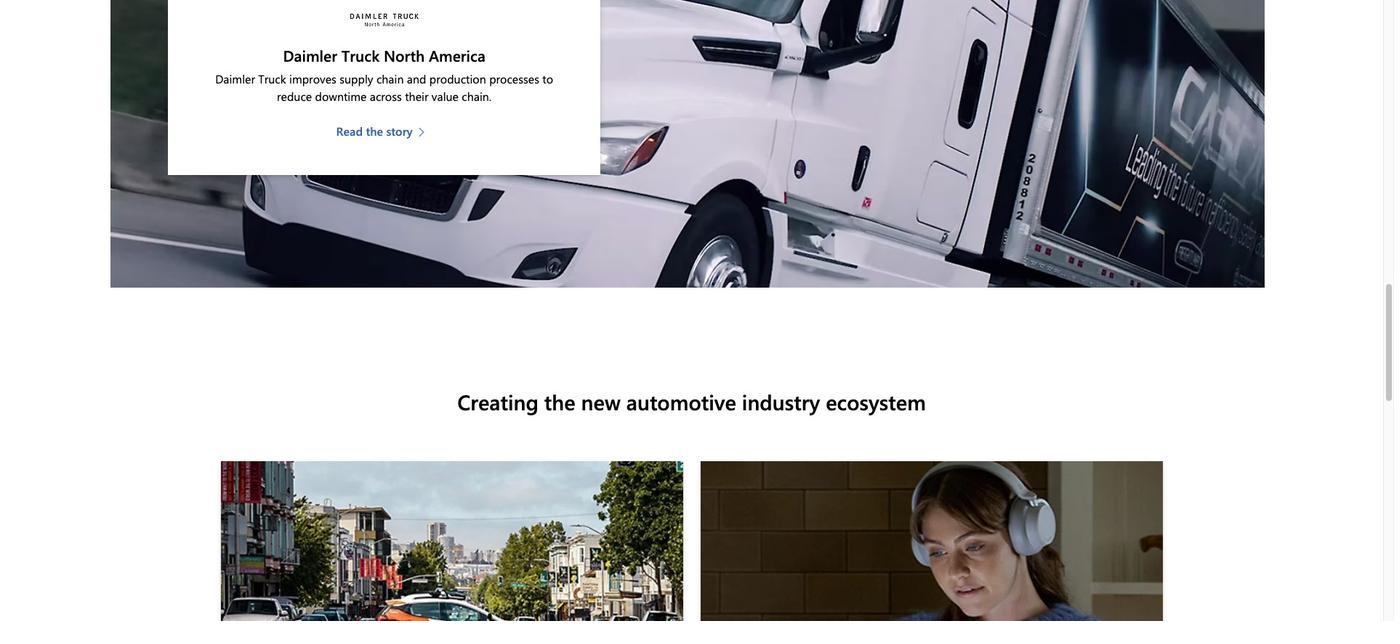 Task type: locate. For each thing, give the bounding box(es) containing it.
america
[[429, 45, 486, 65]]

0 horizontal spatial truck
[[258, 71, 286, 87]]

truck up reduce
[[258, 71, 286, 87]]

1 vertical spatial the
[[545, 388, 576, 416]]

truck up supply
[[342, 45, 380, 65]]

0 horizontal spatial the
[[366, 124, 383, 139]]

creating the new automotive industry ecosystem
[[458, 388, 926, 416]]

daimler
[[283, 45, 337, 65], [215, 71, 255, 87]]

their
[[405, 89, 429, 104]]

read the story link
[[336, 123, 433, 140]]

and
[[407, 71, 427, 87]]

the
[[366, 124, 383, 139], [545, 388, 576, 416]]

the left new
[[545, 388, 576, 416]]

daimler truck north america daimler truck improves supply chain and production processes to reduce downtime across their value chain.
[[215, 45, 554, 104]]

0 vertical spatial daimler
[[283, 45, 337, 65]]

1 vertical spatial truck
[[258, 71, 286, 87]]

chain.
[[462, 89, 492, 104]]

a cruise car driving in a city. image
[[221, 462, 683, 622]]

truck
[[342, 45, 380, 65], [258, 71, 286, 87]]

downtime
[[315, 89, 367, 104]]

the for read
[[366, 124, 383, 139]]

1 horizontal spatial truck
[[342, 45, 380, 65]]

0 horizontal spatial daimler
[[215, 71, 255, 87]]

0 vertical spatial the
[[366, 124, 383, 139]]

industry
[[742, 388, 821, 416]]

1 horizontal spatial the
[[545, 388, 576, 416]]

reduce
[[277, 89, 312, 104]]

the left story on the left of the page
[[366, 124, 383, 139]]

processes
[[490, 71, 540, 87]]

automotive
[[627, 388, 737, 416]]



Task type: vqa. For each thing, say whether or not it's contained in the screenshot.
first the Buy now link
no



Task type: describe. For each thing, give the bounding box(es) containing it.
read
[[336, 124, 363, 139]]

daimler truck image
[[330, 1, 439, 38]]

ecosystem
[[826, 388, 926, 416]]

1 horizontal spatial daimler
[[283, 45, 337, 65]]

the for creating
[[545, 388, 576, 416]]

production
[[430, 71, 486, 87]]

north
[[384, 45, 425, 65]]

story
[[387, 124, 413, 139]]

1 vertical spatial daimler
[[215, 71, 255, 87]]

improves
[[290, 71, 337, 87]]

across
[[370, 89, 402, 104]]

to
[[543, 71, 554, 87]]

creating
[[458, 388, 539, 416]]

daimlerbg_2120x1192 image
[[110, 0, 1265, 288]]

chain
[[377, 71, 404, 87]]

new
[[582, 388, 621, 416]]

supply
[[340, 71, 374, 87]]

read the story
[[336, 124, 413, 139]]

0 vertical spatial truck
[[342, 45, 380, 65]]

value
[[432, 89, 459, 104]]

a person wearing over-the-ear headphones looking at a laptop. image
[[701, 462, 1163, 622]]



